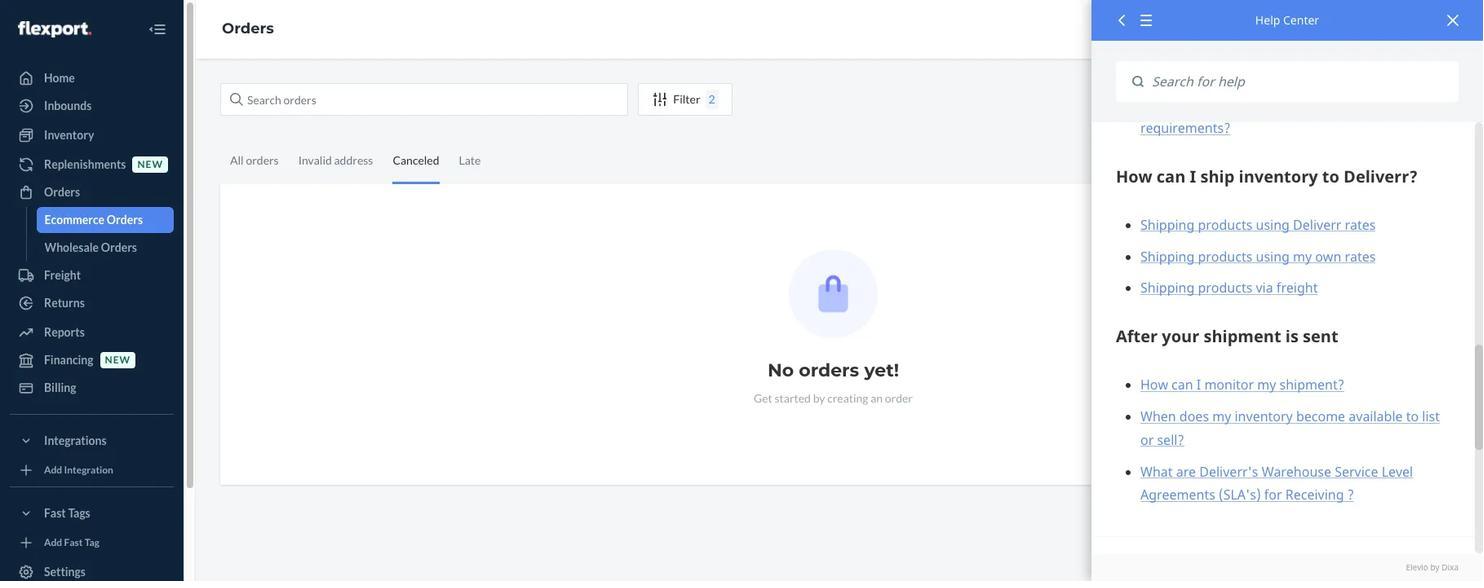 Task type: describe. For each thing, give the bounding box(es) containing it.
create
[[1365, 92, 1400, 106]]

billing link
[[10, 375, 174, 402]]

search image
[[230, 93, 243, 106]]

integrations
[[44, 434, 107, 448]]

no
[[768, 360, 794, 382]]

settings
[[44, 566, 86, 579]]

fast tags button
[[10, 501, 174, 527]]

billing
[[44, 381, 76, 395]]

import orders
[[1254, 92, 1327, 106]]

0 vertical spatial by
[[813, 392, 825, 406]]

inbounds link
[[10, 93, 174, 119]]

center
[[1284, 12, 1320, 28]]

Search search field
[[1144, 61, 1459, 102]]

inbounds
[[44, 99, 92, 113]]

started
[[775, 392, 811, 406]]

address
[[334, 153, 373, 167]]

fast tags
[[44, 507, 90, 521]]

filter
[[673, 92, 701, 106]]

filter 2
[[673, 92, 715, 106]]

home link
[[10, 65, 174, 91]]

Search orders text field
[[220, 83, 628, 116]]

invalid
[[298, 153, 332, 167]]

reports link
[[10, 320, 174, 346]]

tag
[[85, 537, 99, 550]]

add for add integration
[[44, 465, 62, 477]]

1 horizontal spatial by
[[1431, 562, 1440, 573]]

order
[[885, 392, 913, 406]]

returns
[[44, 296, 85, 310]]

all
[[230, 153, 244, 167]]

1 vertical spatial orders link
[[10, 180, 174, 206]]

orders for wholesale orders
[[101, 241, 137, 255]]

add fast tag link
[[10, 534, 174, 553]]

orders for all
[[246, 153, 279, 167]]

inventory link
[[10, 122, 174, 149]]

elevio by dixa link
[[1116, 562, 1459, 574]]

ecommerce
[[44, 213, 105, 227]]

help center
[[1256, 12, 1320, 28]]

get
[[754, 392, 773, 406]]

2
[[709, 92, 715, 106]]

wholesale orders
[[44, 241, 137, 255]]

add for add fast tag
[[44, 537, 62, 550]]

tags
[[68, 507, 90, 521]]

returns link
[[10, 291, 174, 317]]

new for financing
[[105, 355, 131, 367]]

dixa
[[1442, 562, 1459, 573]]

add integration
[[44, 465, 113, 477]]

replenishments
[[44, 158, 126, 171]]



Task type: locate. For each thing, give the bounding box(es) containing it.
1 vertical spatial orders
[[799, 360, 860, 382]]

reports
[[44, 326, 85, 339]]

freight link
[[10, 263, 174, 289]]

1 vertical spatial new
[[105, 355, 131, 367]]

orders right the all
[[246, 153, 279, 167]]

orders
[[246, 153, 279, 167], [799, 360, 860, 382]]

0 vertical spatial new
[[137, 159, 163, 171]]

create order link
[[1351, 83, 1447, 116]]

orders link up search icon
[[222, 20, 274, 38]]

ecommerce orders link
[[36, 207, 174, 233]]

1 horizontal spatial orders link
[[222, 20, 274, 38]]

0 horizontal spatial orders
[[246, 153, 279, 167]]

add
[[44, 465, 62, 477], [44, 537, 62, 550]]

orders link up ecommerce orders
[[10, 180, 174, 206]]

elevio by dixa
[[1406, 562, 1459, 573]]

order
[[1402, 92, 1433, 106]]

0 vertical spatial fast
[[44, 507, 66, 521]]

fast left tags on the left
[[44, 507, 66, 521]]

new for replenishments
[[137, 159, 163, 171]]

add integration link
[[10, 461, 174, 481]]

add left integration on the left bottom
[[44, 465, 62, 477]]

0 horizontal spatial by
[[813, 392, 825, 406]]

wholesale orders link
[[36, 235, 174, 261]]

0 horizontal spatial new
[[105, 355, 131, 367]]

flexport logo image
[[18, 21, 91, 37]]

fast left tag in the left of the page
[[64, 537, 83, 550]]

no orders yet!
[[768, 360, 899, 382]]

0 vertical spatial orders
[[246, 153, 279, 167]]

inventory
[[44, 128, 94, 142]]

by
[[813, 392, 825, 406], [1431, 562, 1440, 573]]

orders up ecommerce
[[44, 185, 80, 199]]

financing
[[44, 353, 94, 367]]

integration
[[64, 465, 113, 477]]

home
[[44, 71, 75, 85]]

get started by creating an order
[[754, 392, 913, 406]]

0 vertical spatial add
[[44, 465, 62, 477]]

new
[[137, 159, 163, 171], [105, 355, 131, 367]]

integrations button
[[10, 428, 174, 455]]

0 horizontal spatial orders link
[[10, 180, 174, 206]]

create order
[[1365, 92, 1433, 106]]

orders link
[[222, 20, 274, 38], [10, 180, 174, 206]]

ecommerce orders
[[44, 213, 143, 227]]

an
[[871, 392, 883, 406]]

orders for ecommerce orders
[[107, 213, 143, 227]]

orders
[[222, 20, 274, 38], [1291, 92, 1327, 106], [44, 185, 80, 199], [107, 213, 143, 227], [101, 241, 137, 255]]

add up settings
[[44, 537, 62, 550]]

1 vertical spatial add
[[44, 537, 62, 550]]

orders inside button
[[1291, 92, 1327, 106]]

fast inside dropdown button
[[44, 507, 66, 521]]

new right replenishments
[[137, 159, 163, 171]]

creating
[[828, 392, 869, 406]]

0 vertical spatial orders link
[[222, 20, 274, 38]]

import
[[1254, 92, 1289, 106]]

all orders
[[230, 153, 279, 167]]

orders up get started by creating an order
[[799, 360, 860, 382]]

empty list image
[[789, 250, 878, 339]]

orders up search icon
[[222, 20, 274, 38]]

orders for import orders
[[1291, 92, 1327, 106]]

settings link
[[10, 560, 174, 582]]

1 horizontal spatial new
[[137, 159, 163, 171]]

yet!
[[865, 360, 899, 382]]

add inside add integration link
[[44, 465, 62, 477]]

import orders button
[[1240, 83, 1341, 116]]

1 horizontal spatial orders
[[799, 360, 860, 382]]

wholesale
[[44, 241, 99, 255]]

orders up wholesale orders link
[[107, 213, 143, 227]]

fast
[[44, 507, 66, 521], [64, 537, 83, 550]]

freight
[[44, 268, 81, 282]]

1 add from the top
[[44, 465, 62, 477]]

elevio
[[1406, 562, 1429, 573]]

canceled
[[393, 153, 439, 167]]

by left dixa
[[1431, 562, 1440, 573]]

1 vertical spatial fast
[[64, 537, 83, 550]]

add fast tag
[[44, 537, 99, 550]]

help
[[1256, 12, 1281, 28]]

invalid address
[[298, 153, 373, 167]]

add inside add fast tag link
[[44, 537, 62, 550]]

1 vertical spatial by
[[1431, 562, 1440, 573]]

orders for no
[[799, 360, 860, 382]]

2 add from the top
[[44, 537, 62, 550]]

close navigation image
[[148, 20, 167, 39]]

new down reports link
[[105, 355, 131, 367]]

orders down ecommerce orders link
[[101, 241, 137, 255]]

orders right import
[[1291, 92, 1327, 106]]

by right the started
[[813, 392, 825, 406]]

late
[[459, 153, 481, 167]]



Task type: vqa. For each thing, say whether or not it's contained in the screenshot.
rightmost 'Help Center'
no



